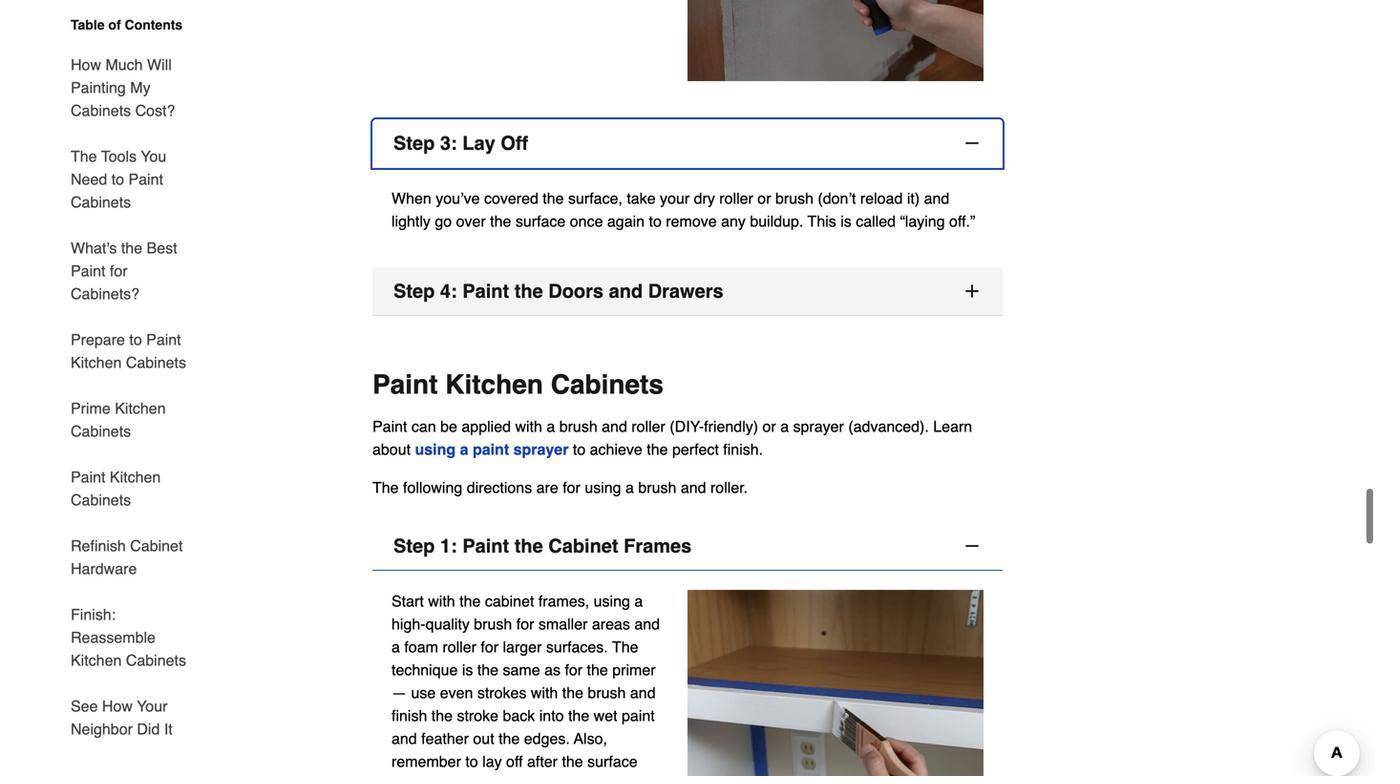 Task type: locate. For each thing, give the bounding box(es) containing it.
roller inside start with the cabinet frames, using a high-quality brush for smaller areas and a foam roller for larger surfaces. the technique is the same as for the primer — use even strokes with the brush and finish the stroke back into the wet paint and feather out the edges. also, remember to lay off after the surface has been painted.
[[443, 637, 477, 654]]

1 vertical spatial how
[[102, 698, 133, 716]]

is right this
[[841, 210, 852, 228]]

prime kitchen cabinets link
[[71, 386, 199, 455]]

paint inside paint can be applied with a brush and roller (diy-friendly) or a sprayer (advanced). learn about
[[373, 416, 407, 434]]

using a paint sprayer link
[[415, 439, 569, 457]]

0 horizontal spatial sprayer
[[514, 439, 569, 457]]

step inside button
[[394, 278, 435, 300]]

edges.
[[524, 728, 570, 746]]

0 vertical spatial surface
[[516, 210, 566, 228]]

brush up buildup.
[[776, 188, 814, 205]]

1 vertical spatial paint
[[622, 705, 655, 723]]

to down tools
[[112, 171, 124, 188]]

remember
[[392, 751, 461, 769]]

paint down what's
[[71, 262, 106, 280]]

brush up 'using a paint sprayer to achieve the perfect finish.'
[[560, 416, 598, 434]]

roller up any
[[720, 188, 754, 205]]

and left roller.
[[681, 477, 707, 495]]

using a paint sprayer to achieve the perfect finish.
[[415, 439, 764, 457]]

0 horizontal spatial surface
[[516, 210, 566, 228]]

step left 3:
[[394, 130, 435, 152]]

kitchen down prime kitchen cabinets "link"
[[110, 469, 161, 486]]

painted.
[[459, 774, 513, 777]]

the inside the tools you need to paint cabinets
[[71, 148, 97, 165]]

1 horizontal spatial surface
[[588, 751, 638, 769]]

paint down the you
[[129, 171, 163, 188]]

0 horizontal spatial paint
[[473, 439, 509, 457]]

see how your neighbor did it link
[[71, 684, 199, 741]]

a left foam
[[392, 637, 400, 654]]

is
[[841, 210, 852, 228], [462, 660, 473, 677]]

cabinets up refinish
[[71, 492, 131, 509]]

paint kitchen cabinets up refinish
[[71, 469, 161, 509]]

your
[[137, 698, 168, 716]]

2 vertical spatial roller
[[443, 637, 477, 654]]

strokes
[[478, 682, 527, 700]]

the left best
[[121, 239, 142, 257]]

how inside see how your neighbor did it
[[102, 698, 133, 716]]

or inside when you've covered the surface, take your dry roller or brush (don't reload it) and lightly go over the surface once again to remove any buildup. this is called "laying off."
[[758, 188, 772, 205]]

and down finish
[[392, 728, 417, 746]]

a person painting cabinets white with a brush. image
[[688, 588, 984, 777]]

and up achieve
[[602, 416, 628, 434]]

and inside when you've covered the surface, take your dry roller or brush (don't reload it) and lightly go over the surface once again to remove any buildup. this is called "laying off."
[[925, 188, 950, 205]]

0 vertical spatial with
[[515, 416, 543, 434]]

0 vertical spatial sprayer
[[794, 416, 845, 434]]

cabinet
[[549, 533, 619, 555], [130, 537, 183, 555]]

using up 'areas'
[[594, 591, 631, 608]]

for right as
[[565, 660, 583, 677]]

of
[[108, 17, 121, 32]]

0 horizontal spatial is
[[462, 660, 473, 677]]

or up finish. at the bottom right of page
[[763, 416, 777, 434]]

using down can
[[415, 439, 456, 457]]

the inside button
[[515, 533, 543, 555]]

the inside start with the cabinet frames, using a high-quality brush for smaller areas and a foam roller for larger surfaces. the technique is the same as for the primer — use even strokes with the brush and finish the stroke back into the wet paint and feather out the edges. also, remember to lay off after the surface has been painted.
[[613, 637, 639, 654]]

0 vertical spatial how
[[71, 56, 101, 74]]

the up quality
[[460, 591, 481, 608]]

0 vertical spatial paint
[[473, 439, 509, 457]]

cabinets inside how much will painting my cabinets cost?
[[71, 102, 131, 119]]

the up into
[[563, 682, 584, 700]]

the following directions are for using a brush and roller.
[[373, 477, 748, 495]]

3:
[[440, 130, 457, 152]]

1 horizontal spatial paint
[[622, 705, 655, 723]]

to inside the tools you need to paint cabinets
[[112, 171, 124, 188]]

it)
[[908, 188, 920, 205]]

2 step from the top
[[394, 278, 435, 300]]

1 step from the top
[[394, 130, 435, 152]]

sprayer left the (advanced).
[[794, 416, 845, 434]]

take
[[627, 188, 656, 205]]

using
[[415, 439, 456, 457], [585, 477, 622, 495], [594, 591, 631, 608]]

using down achieve
[[585, 477, 622, 495]]

brush inside when you've covered the surface, take your dry roller or brush (don't reload it) and lightly go over the surface once again to remove any buildup. this is called "laying off."
[[776, 188, 814, 205]]

with up quality
[[428, 591, 455, 608]]

0 horizontal spatial cabinet
[[130, 537, 183, 555]]

the left doors
[[515, 278, 543, 300]]

step for step 1: paint the cabinet frames
[[394, 533, 435, 555]]

using inside start with the cabinet frames, using a high-quality brush for smaller areas and a foam roller for larger surfaces. the technique is the same as for the primer — use even strokes with the brush and finish the stroke back into the wet paint and feather out the edges. also, remember to lay off after the surface has been painted.
[[594, 591, 631, 608]]

0 vertical spatial roller
[[720, 188, 754, 205]]

1 vertical spatial or
[[763, 416, 777, 434]]

paint inside the tools you need to paint cabinets
[[129, 171, 163, 188]]

paint
[[473, 439, 509, 457], [622, 705, 655, 723]]

roller.
[[711, 477, 748, 495]]

cost?
[[135, 102, 175, 119]]

for up cabinets?
[[110, 262, 128, 280]]

for inside what's the best paint for cabinets?
[[110, 262, 128, 280]]

how
[[71, 56, 101, 74], [102, 698, 133, 716]]

start with the cabinet frames, using a high-quality brush for smaller areas and a foam roller for larger surfaces. the technique is the same as for the primer — use even strokes with the brush and finish the stroke back into the wet paint and feather out the edges. also, remember to lay off after the surface has been painted.
[[392, 591, 660, 777]]

plus image
[[963, 280, 982, 299]]

and
[[925, 188, 950, 205], [609, 278, 643, 300], [602, 416, 628, 434], [681, 477, 707, 495], [635, 614, 660, 631], [631, 682, 656, 700], [392, 728, 417, 746]]

step
[[394, 130, 435, 152], [394, 278, 435, 300], [394, 533, 435, 555]]

is up even
[[462, 660, 473, 677]]

finish: reassemble kitchen cabinets link
[[71, 592, 199, 684]]

see
[[71, 698, 98, 716]]

2 vertical spatial step
[[394, 533, 435, 555]]

or up buildup.
[[758, 188, 772, 205]]

3 step from the top
[[394, 533, 435, 555]]

or
[[758, 188, 772, 205], [763, 416, 777, 434]]

for
[[110, 262, 128, 280], [563, 477, 581, 495], [517, 614, 535, 631], [481, 637, 499, 654], [565, 660, 583, 677]]

to
[[112, 171, 124, 188], [649, 210, 662, 228], [129, 331, 142, 349], [573, 439, 586, 457], [466, 751, 478, 769]]

to down "take"
[[649, 210, 662, 228]]

frames
[[624, 533, 692, 555]]

paint inside start with the cabinet frames, using a high-quality brush for smaller areas and a foam roller for larger surfaces. the technique is the same as for the primer — use even strokes with the brush and finish the stroke back into the wet paint and feather out the edges. also, remember to lay off after the surface has been painted.
[[622, 705, 655, 723]]

you've
[[436, 188, 480, 205]]

1 vertical spatial the
[[373, 477, 399, 495]]

sprayer up the "are"
[[514, 439, 569, 457]]

the down about
[[373, 477, 399, 495]]

perfect
[[673, 439, 719, 457]]

and right it)
[[925, 188, 950, 205]]

kitchen down the prepare
[[71, 354, 122, 372]]

roller inside paint can be applied with a brush and roller (diy-friendly) or a sprayer (advanced). learn about
[[632, 416, 666, 434]]

1 vertical spatial step
[[394, 278, 435, 300]]

1:
[[440, 533, 457, 555]]

lay
[[483, 751, 502, 769]]

1 vertical spatial is
[[462, 660, 473, 677]]

frames,
[[539, 591, 590, 608]]

1 horizontal spatial paint kitchen cabinets
[[373, 368, 664, 398]]

using for the following directions are for using a brush and roller.
[[585, 477, 622, 495]]

cabinet inside button
[[549, 533, 619, 555]]

paint down prime kitchen cabinets
[[71, 469, 106, 486]]

cabinets down the painting
[[71, 102, 131, 119]]

1 vertical spatial with
[[428, 591, 455, 608]]

how much will painting my cabinets cost? link
[[71, 42, 199, 134]]

1 vertical spatial surface
[[588, 751, 638, 769]]

how inside how much will painting my cabinets cost?
[[71, 56, 101, 74]]

roller inside when you've covered the surface, take your dry roller or brush (don't reload it) and lightly go over the surface once again to remove any buildup. this is called "laying off."
[[720, 188, 754, 205]]

0 vertical spatial paint kitchen cabinets
[[373, 368, 664, 398]]

the up primer
[[613, 637, 639, 654]]

with inside paint can be applied with a brush and roller (diy-friendly) or a sprayer (advanced). learn about
[[515, 416, 543, 434]]

step inside button
[[394, 533, 435, 555]]

the left "surface,"
[[543, 188, 564, 205]]

to left lay
[[466, 751, 478, 769]]

surface,
[[569, 188, 623, 205]]

step 4: paint the doors and drawers button
[[373, 265, 1003, 314]]

any
[[721, 210, 746, 228]]

paint kitchen cabinets up applied
[[373, 368, 664, 398]]

hardware
[[71, 560, 137, 578]]

2 horizontal spatial the
[[613, 637, 639, 654]]

quality
[[426, 614, 470, 631]]

foam
[[405, 637, 438, 654]]

the down 'also,' at left bottom
[[562, 751, 584, 769]]

0 horizontal spatial paint kitchen cabinets
[[71, 469, 161, 509]]

roller down quality
[[443, 637, 477, 654]]

brush
[[776, 188, 814, 205], [560, 416, 598, 434], [639, 477, 677, 495], [474, 614, 512, 631], [588, 682, 626, 700]]

paint kitchen cabinets
[[373, 368, 664, 398], [71, 469, 161, 509]]

1 horizontal spatial sprayer
[[794, 416, 845, 434]]

step for step 3: lay off
[[394, 130, 435, 152]]

0 vertical spatial or
[[758, 188, 772, 205]]

1 horizontal spatial the
[[373, 477, 399, 495]]

a person rolling white paint onto cabinets. image
[[688, 0, 984, 79]]

cabinets down need
[[71, 193, 131, 211]]

0 vertical spatial is
[[841, 210, 852, 228]]

kitchen inside paint kitchen cabinets
[[110, 469, 161, 486]]

surface
[[516, 210, 566, 228], [588, 751, 638, 769]]

areas
[[592, 614, 631, 631]]

step left 4: in the left top of the page
[[394, 278, 435, 300]]

kitchen
[[71, 354, 122, 372], [445, 368, 544, 398], [115, 400, 166, 418], [110, 469, 161, 486], [71, 652, 122, 670]]

roller for dry
[[720, 188, 754, 205]]

1 horizontal spatial cabinet
[[549, 533, 619, 555]]

cabinets
[[71, 102, 131, 119], [71, 193, 131, 211], [126, 354, 186, 372], [551, 368, 664, 398], [71, 423, 131, 440], [71, 492, 131, 509], [126, 652, 186, 670]]

and right doors
[[609, 278, 643, 300]]

for right the "are"
[[563, 477, 581, 495]]

feather
[[422, 728, 469, 746]]

what's
[[71, 239, 117, 257]]

to right the prepare
[[129, 331, 142, 349]]

cabinets up your at bottom
[[126, 652, 186, 670]]

paint right wet
[[622, 705, 655, 723]]

for left larger
[[481, 637, 499, 654]]

paint down applied
[[473, 439, 509, 457]]

dry
[[694, 188, 716, 205]]

paint up about
[[373, 416, 407, 434]]

a down applied
[[460, 439, 469, 457]]

1 vertical spatial roller
[[632, 416, 666, 434]]

with up into
[[531, 682, 558, 700]]

larger
[[503, 637, 542, 654]]

high-
[[392, 614, 426, 631]]

the up cabinet
[[515, 533, 543, 555]]

step inside 'button'
[[394, 130, 435, 152]]

"laying
[[901, 210, 946, 228]]

kitchen down reassemble
[[71, 652, 122, 670]]

0 vertical spatial the
[[71, 148, 97, 165]]

cabinets up prime kitchen cabinets "link"
[[126, 354, 186, 372]]

cabinet up the "hardware"
[[130, 537, 183, 555]]

the up need
[[71, 148, 97, 165]]

roller left (diy-
[[632, 416, 666, 434]]

1 vertical spatial paint kitchen cabinets
[[71, 469, 161, 509]]

the up strokes
[[478, 660, 499, 677]]

surface inside start with the cabinet frames, using a high-quality brush for smaller areas and a foam roller for larger surfaces. the technique is the same as for the primer — use even strokes with the brush and finish the stroke back into the wet paint and feather out the edges. also, remember to lay off after the surface has been painted.
[[588, 751, 638, 769]]

lay
[[463, 130, 496, 152]]

2 vertical spatial the
[[613, 637, 639, 654]]

or inside paint can be applied with a brush and roller (diy-friendly) or a sprayer (advanced). learn about
[[763, 416, 777, 434]]

2 horizontal spatial roller
[[720, 188, 754, 205]]

finish:
[[71, 606, 116, 624]]

paint right 4: in the left top of the page
[[463, 278, 509, 300]]

paint
[[129, 171, 163, 188], [71, 262, 106, 280], [463, 278, 509, 300], [146, 331, 181, 349], [373, 368, 438, 398], [373, 416, 407, 434], [71, 469, 106, 486], [463, 533, 509, 555]]

paint right the prepare
[[146, 331, 181, 349]]

cabinet up frames,
[[549, 533, 619, 555]]

1 horizontal spatial is
[[841, 210, 852, 228]]

0 horizontal spatial roller
[[443, 637, 477, 654]]

with right applied
[[515, 416, 543, 434]]

1 vertical spatial using
[[585, 477, 622, 495]]

0 vertical spatial step
[[394, 130, 435, 152]]

how up neighbor
[[102, 698, 133, 716]]

paint right 1:
[[463, 533, 509, 555]]

cabinet
[[485, 591, 535, 608]]

step 3: lay off button
[[373, 117, 1003, 166]]

surface down covered
[[516, 210, 566, 228]]

cabinets down prime
[[71, 423, 131, 440]]

stroke
[[457, 705, 499, 723]]

2 vertical spatial using
[[594, 591, 631, 608]]

step left 1:
[[394, 533, 435, 555]]

1 horizontal spatial roller
[[632, 416, 666, 434]]

surface down 'also,' at left bottom
[[588, 751, 638, 769]]

go
[[435, 210, 452, 228]]

0 horizontal spatial the
[[71, 148, 97, 165]]

using for start with the cabinet frames, using a high-quality brush for smaller areas and a foam roller for larger surfaces. the technique is the same as for the primer — use even strokes with the brush and finish the stroke back into the wet paint and feather out the edges. also, remember to lay off after the surface has been painted.
[[594, 591, 631, 608]]

prime
[[71, 400, 111, 418]]

are
[[537, 477, 559, 495]]

how up the painting
[[71, 56, 101, 74]]

kitchen right prime
[[115, 400, 166, 418]]

off
[[506, 751, 523, 769]]



Task type: vqa. For each thing, say whether or not it's contained in the screenshot.
Irrigation Repair link
no



Task type: describe. For each thing, give the bounding box(es) containing it.
kitchen inside prime kitchen cabinets
[[115, 400, 166, 418]]

into
[[540, 705, 564, 723]]

the up feather
[[432, 705, 453, 723]]

your
[[660, 188, 690, 205]]

kitchen inside the prepare to paint kitchen cabinets
[[71, 354, 122, 372]]

directions
[[467, 477, 532, 495]]

tools
[[101, 148, 137, 165]]

table of contents element
[[55, 15, 199, 741]]

to inside start with the cabinet frames, using a high-quality brush for smaller areas and a foam roller for larger surfaces. the technique is the same as for the primer — use even strokes with the brush and finish the stroke back into the wet paint and feather out the edges. also, remember to lay off after the surface has been painted.
[[466, 751, 478, 769]]

buildup.
[[750, 210, 804, 228]]

over
[[456, 210, 486, 228]]

prepare to paint kitchen cabinets
[[71, 331, 186, 372]]

prepare
[[71, 331, 125, 349]]

applied
[[462, 416, 511, 434]]

paint inside what's the best paint for cabinets?
[[71, 262, 106, 280]]

what's the best paint for cabinets? link
[[71, 225, 199, 317]]

brush up wet
[[588, 682, 626, 700]]

after
[[527, 751, 558, 769]]

1 vertical spatial sprayer
[[514, 439, 569, 457]]

same
[[503, 660, 540, 677]]

minus image
[[963, 132, 982, 151]]

finish.
[[724, 439, 764, 457]]

finish
[[392, 705, 427, 723]]

see how your neighbor did it
[[71, 698, 173, 739]]

you
[[141, 148, 166, 165]]

refinish cabinet hardware
[[71, 537, 183, 578]]

to inside when you've covered the surface, take your dry roller or brush (don't reload it) and lightly go over the surface once again to remove any buildup. this is called "laying off."
[[649, 210, 662, 228]]

drawers
[[648, 278, 724, 300]]

paint kitchen cabinets inside table of contents element
[[71, 469, 161, 509]]

again
[[608, 210, 645, 228]]

is inside when you've covered the surface, take your dry roller or brush (don't reload it) and lightly go over the surface once again to remove any buildup. this is called "laying off."
[[841, 210, 852, 228]]

achieve
[[590, 439, 643, 457]]

also,
[[574, 728, 608, 746]]

cabinets inside paint kitchen cabinets
[[71, 492, 131, 509]]

cabinet inside refinish cabinet hardware
[[130, 537, 183, 555]]

step 1: paint the cabinet frames
[[394, 533, 692, 555]]

roller for and
[[632, 416, 666, 434]]

cabinets inside the prepare to paint kitchen cabinets
[[126, 354, 186, 372]]

to inside the prepare to paint kitchen cabinets
[[129, 331, 142, 349]]

my
[[130, 79, 151, 97]]

cabinets inside prime kitchen cabinets
[[71, 423, 131, 440]]

the tools you need to paint cabinets link
[[71, 134, 199, 225]]

a down frames
[[635, 591, 643, 608]]

covered
[[484, 188, 539, 205]]

about
[[373, 439, 411, 457]]

cabinets inside the tools you need to paint cabinets
[[71, 193, 131, 211]]

to left achieve
[[573, 439, 586, 457]]

(advanced).
[[849, 416, 930, 434]]

table of contents
[[71, 17, 183, 32]]

the tools you need to paint cabinets
[[71, 148, 166, 211]]

technique
[[392, 660, 458, 677]]

out
[[473, 728, 495, 746]]

is inside start with the cabinet frames, using a high-quality brush for smaller areas and a foam roller for larger surfaces. the technique is the same as for the primer — use even strokes with the brush and finish the stroke back into the wet paint and feather out the edges. also, remember to lay off after the surface has been painted.
[[462, 660, 473, 677]]

brush inside paint can be applied with a brush and roller (diy-friendly) or a sprayer (advanced). learn about
[[560, 416, 598, 434]]

has
[[392, 774, 416, 777]]

it
[[164, 721, 173, 739]]

as
[[545, 660, 561, 677]]

need
[[71, 171, 107, 188]]

friendly)
[[704, 416, 759, 434]]

and inside button
[[609, 278, 643, 300]]

minus image
[[963, 535, 982, 554]]

how much will painting my cabinets cost?
[[71, 56, 175, 119]]

paint inside the prepare to paint kitchen cabinets
[[146, 331, 181, 349]]

and inside paint can be applied with a brush and roller (diy-friendly) or a sprayer (advanced). learn about
[[602, 416, 628, 434]]

off."
[[950, 210, 976, 228]]

lightly
[[392, 210, 431, 228]]

called
[[856, 210, 896, 228]]

the up off
[[499, 728, 520, 746]]

the down covered
[[490, 210, 512, 228]]

cabinets up achieve
[[551, 368, 664, 398]]

the down surfaces.
[[587, 660, 608, 677]]

prime kitchen cabinets
[[71, 400, 166, 440]]

4:
[[440, 278, 457, 300]]

surface inside when you've covered the surface, take your dry roller or brush (don't reload it) and lightly go over the surface once again to remove any buildup. this is called "laying off."
[[516, 210, 566, 228]]

painting
[[71, 79, 126, 97]]

reassemble
[[71, 629, 156, 647]]

cabinets inside finish: reassemble kitchen cabinets
[[126, 652, 186, 670]]

paint up can
[[373, 368, 438, 398]]

the left perfect
[[647, 439, 668, 457]]

sprayer inside paint can be applied with a brush and roller (diy-friendly) or a sprayer (advanced). learn about
[[794, 416, 845, 434]]

refinish
[[71, 537, 126, 555]]

and right 'areas'
[[635, 614, 660, 631]]

this
[[808, 210, 837, 228]]

the for the following directions are for using a brush and roller.
[[373, 477, 399, 495]]

surfaces.
[[546, 637, 608, 654]]

step 1: paint the cabinet frames button
[[373, 521, 1003, 569]]

paint kitchen cabinets link
[[71, 455, 199, 524]]

the inside what's the best paint for cabinets?
[[121, 239, 142, 257]]

(don't
[[818, 188, 857, 205]]

and down primer
[[631, 682, 656, 700]]

kitchen up applied
[[445, 368, 544, 398]]

prepare to paint kitchen cabinets link
[[71, 317, 199, 386]]

doors
[[549, 278, 604, 300]]

best
[[147, 239, 177, 257]]

once
[[570, 210, 603, 228]]

paint inside paint kitchen cabinets link
[[71, 469, 106, 486]]

the inside button
[[515, 278, 543, 300]]

step for step 4: paint the doors and drawers
[[394, 278, 435, 300]]

off
[[501, 130, 529, 152]]

cabinets?
[[71, 285, 140, 303]]

learn
[[934, 416, 973, 434]]

0 vertical spatial using
[[415, 439, 456, 457]]

—
[[392, 682, 407, 700]]

can
[[412, 416, 436, 434]]

step 4: paint the doors and drawers
[[394, 278, 724, 300]]

reload
[[861, 188, 903, 205]]

brush down paint can be applied with a brush and roller (diy-friendly) or a sprayer (advanced). learn about
[[639, 477, 677, 495]]

smaller
[[539, 614, 588, 631]]

the for the tools you need to paint cabinets
[[71, 148, 97, 165]]

did
[[137, 721, 160, 739]]

paint inside step 4: paint the doors and drawers button
[[463, 278, 509, 300]]

primer
[[613, 660, 656, 677]]

remove
[[666, 210, 717, 228]]

2 vertical spatial with
[[531, 682, 558, 700]]

a right friendly)
[[781, 416, 789, 434]]

for up larger
[[517, 614, 535, 631]]

been
[[421, 774, 455, 777]]

paint inside step 1: paint the cabinet frames button
[[463, 533, 509, 555]]

finish: reassemble kitchen cabinets
[[71, 606, 186, 670]]

neighbor
[[71, 721, 133, 739]]

kitchen inside finish: reassemble kitchen cabinets
[[71, 652, 122, 670]]

brush down cabinet
[[474, 614, 512, 631]]

a down achieve
[[626, 477, 634, 495]]

be
[[441, 416, 458, 434]]

a up 'using a paint sprayer to achieve the perfect finish.'
[[547, 416, 555, 434]]

the up 'also,' at left bottom
[[569, 705, 590, 723]]

when you've covered the surface, take your dry roller or brush (don't reload it) and lightly go over the surface once again to remove any buildup. this is called "laying off."
[[392, 188, 976, 228]]



